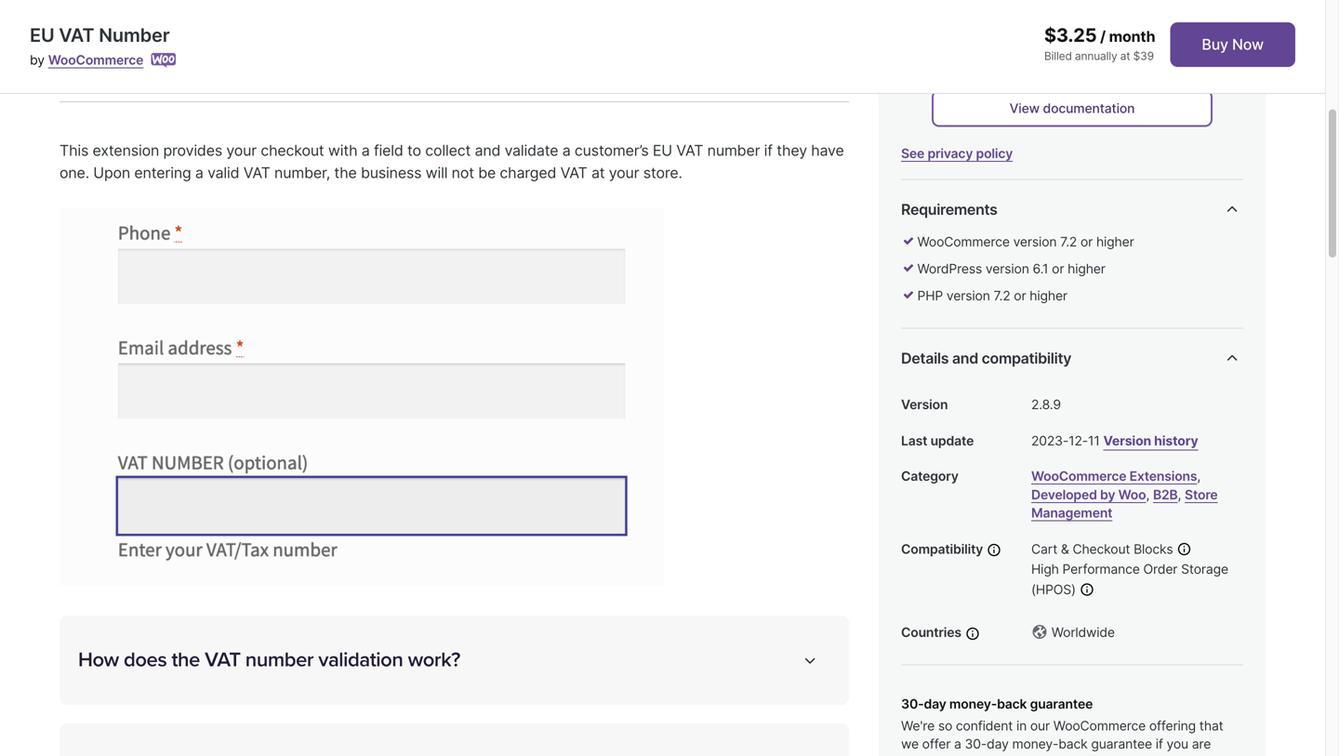 Task type: describe. For each thing, give the bounding box(es) containing it.
higher for wordpress version 6.1 or higher
[[1068, 261, 1106, 277]]

validate inside this extension provides your checkout with a field to collect and validate a customer's eu vat number if they have one. upon entering a valid vat number, the business will not be charged vat at your store.
[[505, 141, 559, 160]]

$39
[[1134, 49, 1155, 63]]

collect
[[87, 12, 135, 30]]

details
[[902, 349, 949, 368]]

upon
[[93, 164, 130, 182]]

and inside this extension provides your checkout with a field to collect and validate a customer's eu vat number if they have one. upon entering a valid vat number, the business will not be charged vat at your store.
[[475, 141, 501, 160]]

annually
[[1076, 49, 1118, 63]]

a down provides
[[195, 164, 204, 182]]

privacy
[[928, 146, 973, 161]]

customer's
[[575, 141, 649, 160]]

extra information image
[[1080, 583, 1095, 597]]

see
[[902, 146, 925, 161]]

countries
[[902, 625, 962, 641]]

high
[[1032, 561, 1060, 577]]

b2b
[[1154, 487, 1178, 503]]

view
[[1010, 100, 1040, 116]]

extensions
[[1130, 469, 1198, 484]]

view documentation
[[1010, 100, 1135, 116]]

one.
[[60, 164, 89, 182]]

woocommerce down eu vat number
[[48, 52, 144, 68]]

7.2 for php
[[994, 288, 1011, 304]]

1 vertical spatial guarantee
[[1092, 736, 1153, 752]]

number,
[[275, 164, 330, 182]]

eu vat number
[[30, 24, 170, 47]]

requirements
[[192, 44, 283, 62]]

view documentation link
[[932, 90, 1213, 127]]

1 vertical spatial 30-
[[965, 736, 987, 752]]

1 vertical spatial your
[[609, 164, 640, 182]]

products
[[1009, 755, 1063, 756]]

digital
[[310, 44, 351, 62]]

1 horizontal spatial eu
[[140, 44, 160, 62]]

confident
[[956, 718, 1013, 734]]

entering
[[134, 164, 191, 182]]

0 horizontal spatial in
[[320, 12, 332, 30]]

chevron up image
[[1222, 199, 1244, 221]]

so
[[939, 718, 953, 734]]

or for php version 7.2 or higher
[[1014, 288, 1027, 304]]

php version 7.2 or higher
[[918, 288, 1068, 304]]

month
[[1110, 27, 1156, 46]]

checkout
[[1073, 541, 1131, 557]]

storage
[[1182, 561, 1229, 577]]

higher for php version 7.2 or higher
[[1030, 288, 1068, 304]]

to
[[408, 141, 421, 160]]

and for details
[[953, 349, 979, 368]]

woocommerce for woocommerce version 7.2 or higher
[[918, 234, 1010, 250]]

extra information image
[[1178, 542, 1192, 557]]

2023-12-11 version history
[[1032, 433, 1199, 449]]

you
[[1167, 736, 1189, 752]]

high performance order storage (hpos)
[[1032, 561, 1229, 598]]

policy
[[977, 146, 1013, 161]]

see privacy policy link
[[902, 146, 1013, 161]]

a left the customer's
[[563, 141, 571, 160]]

buy now link
[[1171, 22, 1296, 67]]

or for wordpress version 6.1 or higher
[[1052, 261, 1065, 277]]

$3.25 / month billed annually at $39
[[1045, 24, 1156, 63]]

provides
[[163, 141, 222, 160]]

version for wordpress
[[986, 261, 1030, 277]]

collect
[[425, 141, 471, 160]]

0 vertical spatial back
[[998, 696, 1028, 712]]

now
[[1233, 35, 1265, 54]]

they
[[777, 141, 808, 160]]

and for collect
[[140, 12, 165, 30]]

by inside woocommerce extensions , developed by woo , b2b ,
[[1101, 487, 1116, 503]]

woocommerce for woocommerce
[[984, 54, 1093, 73]]

user
[[227, 12, 257, 30]]

collect and validate user location in b2c transactions;
[[87, 12, 458, 30]]

handle eu tax requirements for digital goods;
[[87, 44, 402, 62]]

developed by woo link
[[1032, 487, 1147, 503]]

/
[[1101, 27, 1106, 46]]

see privacy policy
[[902, 146, 1013, 161]]

version for php
[[947, 288, 991, 304]]

developed
[[1032, 487, 1098, 503]]

validation
[[319, 648, 403, 673]]

service.
[[1082, 755, 1129, 756]]

in inside 30-day money-back guarantee we're so confident in our woocommerce offering that we offer a 30-day money-back guarantee if you are unhappy with our products or service.
[[1017, 718, 1027, 734]]

vat right does
[[205, 648, 241, 673]]

woocommerce inside 30-day money-back guarantee we're so confident in our woocommerce offering that we offer a 30-day money-back guarantee if you are unhappy with our products or service.
[[1054, 718, 1146, 734]]

details and compatibility
[[902, 349, 1072, 368]]

if inside 30-day money-back guarantee we're so confident in our woocommerce offering that we offer a 30-day money-back guarantee if you are unhappy with our products or service.
[[1156, 736, 1164, 752]]

php
[[918, 288, 944, 304]]

that
[[1200, 718, 1224, 734]]

b2c
[[336, 12, 365, 30]]

at inside $3.25 / month billed annually at $39
[[1121, 49, 1131, 63]]

2023-
[[1032, 433, 1069, 449]]

0 vertical spatial day
[[924, 696, 947, 712]]

will
[[426, 164, 448, 182]]

transactions;
[[369, 12, 458, 30]]

for
[[287, 44, 306, 62]]

version for woocommerce
[[1014, 234, 1057, 250]]

a left field
[[362, 141, 370, 160]]

blocks
[[1134, 541, 1174, 557]]

documentation
[[1044, 100, 1135, 116]]

0 horizontal spatial validate
[[169, 12, 223, 30]]

business
[[361, 164, 422, 182]]

eu vat number field with focus showing the label above and description below, both editable in the setting image
[[60, 208, 664, 586]]

1 horizontal spatial ,
[[1178, 487, 1182, 503]]



Task type: locate. For each thing, give the bounding box(es) containing it.
0 horizontal spatial and
[[140, 12, 165, 30]]

0 horizontal spatial at
[[592, 164, 605, 182]]

day down the confident at right
[[987, 736, 1009, 752]]

with inside this extension provides your checkout with a field to collect and validate a customer's eu vat number if they have one. upon entering a valid vat number, the business will not be charged vat at your store.
[[328, 141, 358, 160]]

work?
[[408, 648, 460, 673]]

higher
[[1097, 234, 1135, 250], [1068, 261, 1106, 277], [1030, 288, 1068, 304]]

day up "so" at the bottom right of the page
[[924, 696, 947, 712]]

1 horizontal spatial number
[[708, 141, 761, 160]]

valid
[[208, 164, 239, 182]]

charged
[[500, 164, 557, 182]]

have
[[812, 141, 845, 160]]

store management link
[[1032, 487, 1218, 521]]

update
[[931, 433, 974, 449]]

version right 11
[[1104, 433, 1152, 449]]

by down woocommerce extensions link
[[1101, 487, 1116, 503]]

0 horizontal spatial ,
[[1147, 487, 1150, 503]]

if inside this extension provides your checkout with a field to collect and validate a customer's eu vat number if they have one. upon entering a valid vat number, the business will not be charged vat at your store.
[[765, 141, 773, 160]]

order
[[1144, 561, 1178, 577]]

2 horizontal spatial ,
[[1198, 469, 1201, 484]]

woocommerce up wordpress
[[918, 234, 1010, 250]]

, left store
[[1178, 487, 1182, 503]]

unhappy
[[902, 755, 954, 756]]

1 horizontal spatial in
[[1017, 718, 1027, 734]]

developed by woocommerce image
[[151, 53, 176, 68]]

woocommerce extensions , developed by woo , b2b ,
[[1032, 469, 1201, 503]]

vat
[[59, 24, 94, 47], [677, 141, 704, 160], [244, 164, 271, 182], [561, 164, 588, 182], [205, 648, 241, 673]]

with left field
[[328, 141, 358, 160]]

store management
[[1032, 487, 1218, 521]]

0 horizontal spatial 7.2
[[994, 288, 1011, 304]]

0 horizontal spatial number
[[245, 648, 314, 673]]

if left they
[[765, 141, 773, 160]]

version up last
[[902, 397, 948, 413]]

0 vertical spatial the
[[334, 164, 357, 182]]

0 horizontal spatial 30-
[[902, 696, 924, 712]]

we
[[902, 736, 919, 752]]

7.2 for woocommerce
[[1061, 234, 1078, 250]]

performance
[[1063, 561, 1141, 577]]

does
[[124, 648, 167, 673]]

your down the customer's
[[609, 164, 640, 182]]

handle
[[87, 44, 136, 62]]

version up php version 7.2 or higher
[[986, 261, 1030, 277]]

validate up tax
[[169, 12, 223, 30]]

cart & checkout blocks
[[1032, 541, 1174, 557]]

billed
[[1045, 49, 1073, 63]]

version down wordpress
[[947, 288, 991, 304]]

worldwide
[[1049, 625, 1116, 641]]

money- up the confident at right
[[950, 696, 998, 712]]

last update
[[902, 433, 974, 449]]

1 vertical spatial and
[[475, 141, 501, 160]]

1 horizontal spatial by
[[1101, 487, 1116, 503]]

in left b2c
[[320, 12, 332, 30]]

,
[[1198, 469, 1201, 484], [1147, 487, 1150, 503], [1178, 487, 1182, 503]]

back up service.
[[1059, 736, 1088, 752]]

guarantee up products
[[1031, 696, 1093, 712]]

6.1
[[1033, 261, 1049, 277]]

with down the confident at right
[[957, 755, 983, 756]]

0 horizontal spatial version
[[902, 397, 948, 413]]

buy now
[[1203, 35, 1265, 54]]

offering
[[1150, 718, 1197, 734]]

version history button
[[1104, 430, 1199, 452]]

0 vertical spatial higher
[[1097, 234, 1135, 250]]

30- down the confident at right
[[965, 736, 987, 752]]

the inside this extension provides your checkout with a field to collect and validate a customer's eu vat number if they have one. upon entering a valid vat number, the business will not be charged vat at your store.
[[334, 164, 357, 182]]

guarantee
[[1031, 696, 1093, 712], [1092, 736, 1153, 752]]

woocommerce link down eu vat number
[[48, 52, 144, 68]]

0 vertical spatial guarantee
[[1031, 696, 1093, 712]]

wordpress version 6.1 or higher
[[918, 261, 1106, 277]]

1 horizontal spatial if
[[1156, 736, 1164, 752]]

0 vertical spatial money-
[[950, 696, 998, 712]]

number left they
[[708, 141, 761, 160]]

your
[[226, 141, 257, 160], [609, 164, 640, 182]]

0 vertical spatial version
[[1014, 234, 1057, 250]]

if left you
[[1156, 736, 1164, 752]]

0 horizontal spatial day
[[924, 696, 947, 712]]

by down eu vat number
[[30, 52, 45, 68]]

1 horizontal spatial woocommerce link
[[984, 54, 1093, 73]]

7.2 down wordpress version 6.1 or higher
[[994, 288, 1011, 304]]

0 horizontal spatial our
[[986, 755, 1006, 756]]

vat right the valid
[[244, 164, 271, 182]]

woocommerce
[[48, 52, 144, 68], [984, 54, 1093, 73], [918, 234, 1010, 250], [1032, 469, 1127, 484], [1054, 718, 1146, 734]]

&
[[1062, 541, 1070, 557]]

0 horizontal spatial money-
[[950, 696, 998, 712]]

cart
[[1032, 541, 1058, 557]]

back
[[998, 696, 1028, 712], [1059, 736, 1088, 752]]

0 vertical spatial version
[[902, 397, 948, 413]]

be
[[478, 164, 496, 182]]

wordpress
[[918, 261, 983, 277]]

woocommerce extensions link
[[1032, 469, 1198, 484]]

compatibility
[[982, 349, 1072, 368]]

1 vertical spatial version
[[986, 261, 1030, 277]]

vat up by woocommerce
[[59, 24, 94, 47]]

your up the valid
[[226, 141, 257, 160]]

2 horizontal spatial eu
[[653, 141, 673, 160]]

woocommerce version 7.2 or higher
[[918, 234, 1135, 250]]

validate up charged
[[505, 141, 559, 160]]

are
[[1193, 736, 1212, 752]]

higher for woocommerce version 7.2 or higher
[[1097, 234, 1135, 250]]

requirements
[[902, 201, 998, 219]]

7.2
[[1061, 234, 1078, 250], [994, 288, 1011, 304]]

guarantee up service.
[[1092, 736, 1153, 752]]

the right does
[[172, 648, 200, 673]]

management
[[1032, 505, 1113, 521]]

goods;
[[355, 44, 402, 62]]

0 vertical spatial our
[[1031, 718, 1051, 734]]

1 vertical spatial day
[[987, 736, 1009, 752]]

0 horizontal spatial eu
[[30, 24, 54, 47]]

and up the be
[[475, 141, 501, 160]]

woocommerce inside woocommerce extensions , developed by woo , b2b ,
[[1032, 469, 1127, 484]]

chevron up image
[[1222, 348, 1244, 370]]

, up store
[[1198, 469, 1201, 484]]

11
[[1089, 433, 1100, 449]]

category
[[902, 469, 959, 484]]

with
[[328, 141, 358, 160], [957, 755, 983, 756]]

1 horizontal spatial validate
[[505, 141, 559, 160]]

at left $39
[[1121, 49, 1131, 63]]

or
[[1081, 234, 1093, 250], [1052, 261, 1065, 277], [1014, 288, 1027, 304], [1066, 755, 1079, 756]]

number
[[99, 24, 170, 47]]

0 horizontal spatial with
[[328, 141, 358, 160]]

2 horizontal spatial and
[[953, 349, 979, 368]]

1 horizontal spatial with
[[957, 755, 983, 756]]

store
[[1185, 487, 1218, 503]]

eu inside this extension provides your checkout with a field to collect and validate a customer's eu vat number if they have one. upon entering a valid vat number, the business will not be charged vat at your store.
[[653, 141, 673, 160]]

(hpos)
[[1032, 582, 1076, 598]]

vat up store.
[[677, 141, 704, 160]]

0 horizontal spatial back
[[998, 696, 1028, 712]]

0 vertical spatial 7.2
[[1061, 234, 1078, 250]]

0 horizontal spatial if
[[765, 141, 773, 160]]

1 horizontal spatial 7.2
[[1061, 234, 1078, 250]]

1 vertical spatial back
[[1059, 736, 1088, 752]]

woocommerce link down the $3.25
[[984, 54, 1093, 73]]

money-
[[950, 696, 998, 712], [1013, 736, 1059, 752]]

0 vertical spatial and
[[140, 12, 165, 30]]

a right offer
[[955, 736, 962, 752]]

our up products
[[1031, 718, 1051, 734]]

vat down the customer's
[[561, 164, 588, 182]]

we're
[[902, 718, 935, 734]]

a inside 30-day money-back guarantee we're so confident in our woocommerce offering that we offer a 30-day money-back guarantee if you are unhappy with our products or service.
[[955, 736, 962, 752]]

1 horizontal spatial 30-
[[965, 736, 987, 752]]

30- up we're
[[902, 696, 924, 712]]

eu
[[30, 24, 54, 47], [140, 44, 160, 62], [653, 141, 673, 160]]

1 vertical spatial with
[[957, 755, 983, 756]]

0 horizontal spatial the
[[172, 648, 200, 673]]

1 horizontal spatial at
[[1121, 49, 1131, 63]]

0 vertical spatial your
[[226, 141, 257, 160]]

1 vertical spatial money-
[[1013, 736, 1059, 752]]

or for woocommerce version 7.2 or higher
[[1081, 234, 1093, 250]]

eu left tax
[[140, 44, 160, 62]]

extension
[[93, 141, 159, 160]]

0 vertical spatial 30-
[[902, 696, 924, 712]]

how does the vat number validation work?
[[78, 648, 460, 673]]

0 vertical spatial if
[[765, 141, 773, 160]]

1 vertical spatial if
[[1156, 736, 1164, 752]]

or up wordpress version 6.1 or higher
[[1081, 234, 1093, 250]]

1 horizontal spatial money-
[[1013, 736, 1059, 752]]

2 vertical spatial higher
[[1030, 288, 1068, 304]]

1 vertical spatial our
[[986, 755, 1006, 756]]

version up 6.1
[[1014, 234, 1057, 250]]

number inside this extension provides your checkout with a field to collect and validate a customer's eu vat number if they have one. upon entering a valid vat number, the business will not be charged vat at your store.
[[708, 141, 761, 160]]

or right 6.1
[[1052, 261, 1065, 277]]

or down wordpress version 6.1 or higher
[[1014, 288, 1027, 304]]

and right details
[[953, 349, 979, 368]]

this extension provides your checkout with a field to collect and validate a customer's eu vat number if they have one. upon entering a valid vat number, the business will not be charged vat at your store.
[[60, 141, 845, 182]]

in up products
[[1017, 718, 1027, 734]]

, left the b2b link at the right of page
[[1147, 487, 1150, 503]]

12-
[[1069, 433, 1089, 449]]

1 vertical spatial higher
[[1068, 261, 1106, 277]]

validate
[[169, 12, 223, 30], [505, 141, 559, 160]]

30-day money-back guarantee we're so confident in our woocommerce offering that we offer a 30-day money-back guarantee if you are unhappy with our products or service.
[[902, 696, 1224, 756]]

tax
[[164, 44, 188, 62]]

2 vertical spatial and
[[953, 349, 979, 368]]

compatibility
[[902, 541, 984, 557]]

checkout
[[261, 141, 324, 160]]

1 vertical spatial version
[[1104, 433, 1152, 449]]

1 horizontal spatial your
[[609, 164, 640, 182]]

woocommerce down the $3.25
[[984, 54, 1093, 73]]

woocommerce up developed by woo link
[[1032, 469, 1127, 484]]

1 horizontal spatial day
[[987, 736, 1009, 752]]

2 vertical spatial version
[[947, 288, 991, 304]]

or left service.
[[1066, 755, 1079, 756]]

1 horizontal spatial our
[[1031, 718, 1051, 734]]

1 horizontal spatial back
[[1059, 736, 1088, 752]]

the right number,
[[334, 164, 357, 182]]

at down the customer's
[[592, 164, 605, 182]]

1 vertical spatial number
[[245, 648, 314, 673]]

1 vertical spatial validate
[[505, 141, 559, 160]]

location
[[261, 12, 316, 30]]

0 vertical spatial with
[[328, 141, 358, 160]]

woo
[[1119, 487, 1147, 503]]

1 horizontal spatial and
[[475, 141, 501, 160]]

with inside 30-day money-back guarantee we're so confident in our woocommerce offering that we offer a 30-day money-back guarantee if you are unhappy with our products or service.
[[957, 755, 983, 756]]

money- up products
[[1013, 736, 1059, 752]]

eu up by woocommerce
[[30, 24, 54, 47]]

our down the confident at right
[[986, 755, 1006, 756]]

1 horizontal spatial version
[[1104, 433, 1152, 449]]

1 vertical spatial in
[[1017, 718, 1027, 734]]

0 horizontal spatial your
[[226, 141, 257, 160]]

0 horizontal spatial by
[[30, 52, 45, 68]]

1 vertical spatial the
[[172, 648, 200, 673]]

woocommerce up service.
[[1054, 718, 1146, 734]]

last
[[902, 433, 928, 449]]

0 vertical spatial by
[[30, 52, 45, 68]]

0 vertical spatial number
[[708, 141, 761, 160]]

or inside 30-day money-back guarantee we're so confident in our woocommerce offering that we offer a 30-day money-back guarantee if you are unhappy with our products or service.
[[1066, 755, 1079, 756]]

eu up store.
[[653, 141, 673, 160]]

back up the confident at right
[[998, 696, 1028, 712]]

0 vertical spatial validate
[[169, 12, 223, 30]]

1 vertical spatial at
[[592, 164, 605, 182]]

store.
[[644, 164, 683, 182]]

this
[[60, 141, 89, 160]]

history
[[1155, 433, 1199, 449]]

30-
[[902, 696, 924, 712], [965, 736, 987, 752]]

0 vertical spatial in
[[320, 12, 332, 30]]

buy
[[1203, 35, 1229, 54]]

0 vertical spatial at
[[1121, 49, 1131, 63]]

field
[[374, 141, 404, 160]]

1 vertical spatial 7.2
[[994, 288, 1011, 304]]

2.8.9
[[1032, 397, 1062, 413]]

offer
[[923, 736, 951, 752]]

at inside this extension provides your checkout with a field to collect and validate a customer's eu vat number if they have one. upon entering a valid vat number, the business will not be charged vat at your store.
[[592, 164, 605, 182]]

0 horizontal spatial woocommerce link
[[48, 52, 144, 68]]

woocommerce for woocommerce extensions , developed by woo , b2b ,
[[1032, 469, 1127, 484]]

number left the validation
[[245, 648, 314, 673]]

1 vertical spatial by
[[1101, 487, 1116, 503]]

7.2 up wordpress version 6.1 or higher
[[1061, 234, 1078, 250]]

and up tax
[[140, 12, 165, 30]]

1 horizontal spatial the
[[334, 164, 357, 182]]

b2b link
[[1154, 487, 1178, 503]]



Task type: vqa. For each thing, say whether or not it's contained in the screenshot.
left IF
yes



